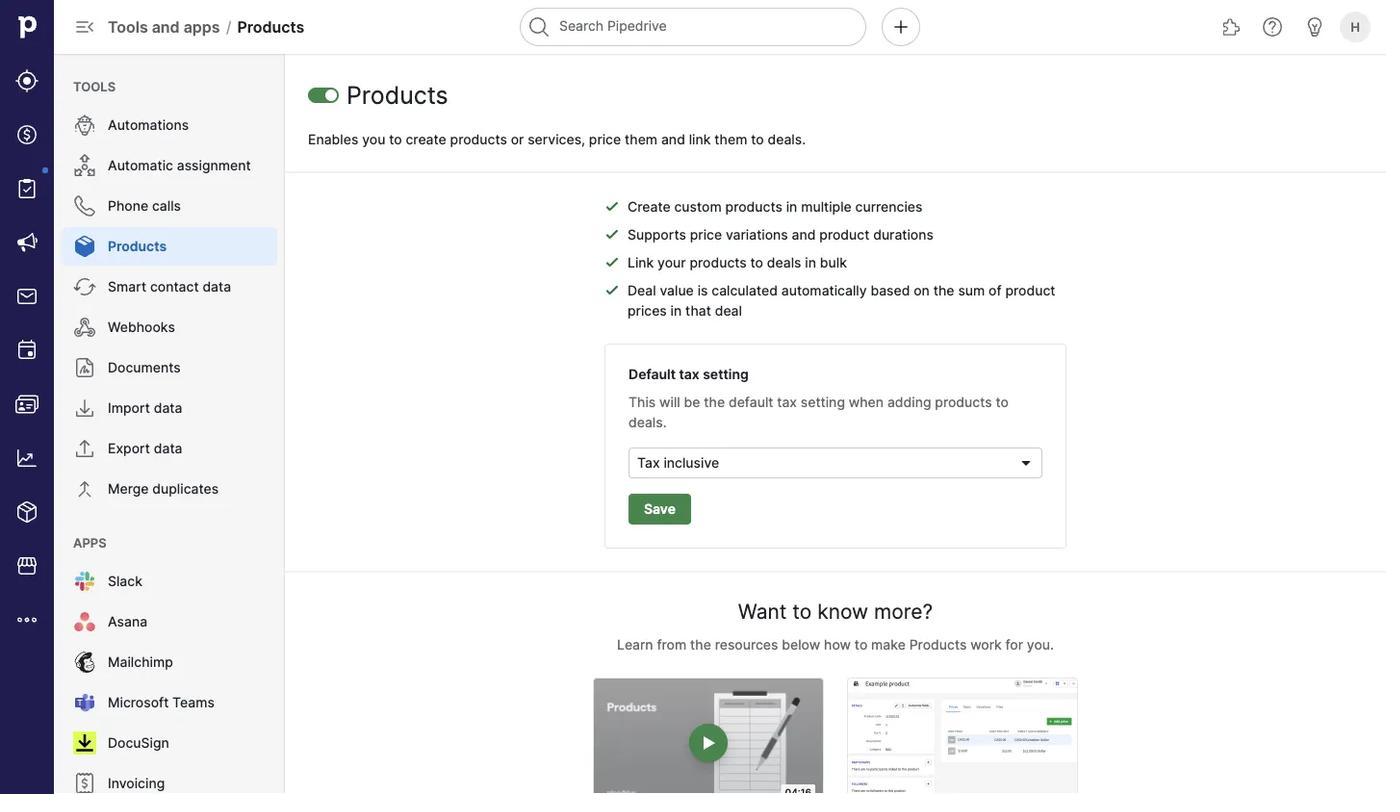Task type: vqa. For each thing, say whether or not it's contained in the screenshot.
overview
no



Task type: describe. For each thing, give the bounding box(es) containing it.
teams
[[172, 695, 215, 711]]

multiple
[[801, 198, 852, 215]]

products up is
[[690, 254, 747, 271]]

products menu item
[[54, 227, 285, 266]]

on
[[914, 282, 930, 299]]

color undefined image for documents
[[73, 356, 96, 379]]

documents link
[[62, 349, 277, 387]]

create
[[406, 131, 447, 147]]

adding
[[888, 394, 932, 410]]

color undefined image for docusign
[[73, 732, 96, 755]]

in inside deal value is calculated automatically based on the sum of product prices in that deal
[[671, 302, 682, 319]]

link
[[689, 131, 711, 147]]

menu toggle image
[[73, 15, 96, 39]]

enables
[[308, 131, 359, 147]]

1 them from the left
[[625, 131, 658, 147]]

durations
[[874, 226, 934, 243]]

value
[[660, 282, 694, 299]]

campaigns image
[[15, 231, 39, 254]]

color undefined image for asana
[[73, 610, 96, 634]]

smart
[[108, 279, 146, 295]]

to up below
[[793, 599, 812, 623]]

color undefined image for mailchimp
[[73, 651, 96, 674]]

calls
[[152, 198, 181, 214]]

or
[[511, 131, 524, 147]]

this
[[629, 394, 656, 410]]

currencies
[[856, 198, 923, 215]]

color undefined image for smart contact data
[[73, 275, 96, 299]]

import
[[108, 400, 150, 416]]

how
[[824, 636, 851, 653]]

product page example image
[[848, 679, 1079, 794]]

webhooks link
[[62, 308, 277, 347]]

activities image
[[15, 339, 39, 362]]

microsoft
[[108, 695, 169, 711]]

sum
[[958, 282, 985, 299]]

export data link
[[62, 429, 277, 468]]

this will be the default tax setting when adding products to deals.
[[629, 394, 1009, 430]]

export data
[[108, 441, 182, 457]]

you
[[362, 131, 386, 147]]

the inside deal value is calculated automatically based on the sum of product prices in that deal
[[934, 282, 955, 299]]

color undefined image for invoicing
[[73, 772, 96, 794]]

0 vertical spatial deals.
[[768, 131, 806, 147]]

want to know more?
[[738, 599, 933, 623]]

to right 'how'
[[855, 636, 868, 653]]

learn
[[617, 636, 653, 653]]

0 vertical spatial data
[[203, 279, 231, 295]]

sales assistant image
[[1304, 15, 1327, 39]]

menu containing automations
[[54, 54, 285, 794]]

create custom products in multiple currencies
[[628, 198, 923, 215]]

that
[[686, 302, 711, 319]]

link
[[628, 254, 654, 271]]

color undefined image for products
[[73, 235, 96, 258]]

1 vertical spatial in
[[805, 254, 817, 271]]

documents
[[108, 360, 181, 376]]

h button
[[1337, 8, 1375, 46]]

color primary image
[[1019, 455, 1034, 471]]

insights image
[[15, 447, 39, 470]]

products up variations at top
[[726, 198, 783, 215]]

automations link
[[62, 106, 277, 144]]

setting inside this will be the default tax setting when adding products to deals.
[[801, 394, 845, 410]]

to right you
[[389, 131, 402, 147]]

color positive image for supports price variations and product durations
[[605, 226, 620, 242]]

deals
[[767, 254, 802, 271]]

default
[[729, 394, 774, 410]]

color undefined image up campaigns icon
[[15, 177, 39, 200]]

supports price variations and product durations
[[628, 226, 934, 243]]

of
[[989, 282, 1002, 299]]

leads image
[[15, 69, 39, 92]]

for
[[1006, 636, 1024, 653]]

smart contact data link
[[62, 268, 277, 306]]

0 horizontal spatial setting
[[703, 366, 749, 382]]

deals image
[[15, 123, 39, 146]]

webhooks
[[108, 319, 175, 336]]

phone calls
[[108, 198, 181, 214]]

marketplace image
[[15, 555, 39, 578]]

deal
[[628, 282, 656, 299]]

asana link
[[62, 603, 277, 641]]

below
[[782, 636, 821, 653]]

know
[[818, 599, 869, 623]]

slack link
[[62, 562, 277, 601]]

color undefined image for automations
[[73, 114, 96, 137]]

mailchimp link
[[62, 643, 277, 682]]

when
[[849, 394, 884, 410]]

work
[[971, 636, 1002, 653]]

tools for tools and apps / products
[[108, 17, 148, 36]]

contact
[[150, 279, 199, 295]]

prices
[[628, 302, 667, 319]]

0 horizontal spatial product
[[820, 226, 870, 243]]

be
[[684, 394, 700, 410]]

tools and apps / products
[[108, 17, 305, 36]]

more?
[[874, 599, 933, 623]]



Task type: locate. For each thing, give the bounding box(es) containing it.
deals. inside this will be the default tax setting when adding products to deals.
[[629, 414, 667, 430]]

product inside deal value is calculated automatically based on the sum of product prices in that deal
[[1006, 282, 1056, 299]]

0 vertical spatial in
[[786, 198, 798, 215]]

data right the contact
[[203, 279, 231, 295]]

1 horizontal spatial product
[[1006, 282, 1056, 299]]

learn from the resources below how to make products work for you.
[[617, 636, 1054, 653]]

deals. up create custom products in multiple currencies
[[768, 131, 806, 147]]

to right the link
[[751, 131, 764, 147]]

2 horizontal spatial and
[[792, 226, 816, 243]]

automatic assignment link
[[62, 146, 277, 185]]

services,
[[528, 131, 585, 147]]

based
[[871, 282, 910, 299]]

color undefined image inside documents link
[[73, 356, 96, 379]]

color undefined image for webhooks
[[73, 316, 96, 339]]

color undefined image for export data
[[73, 437, 96, 460]]

2 vertical spatial and
[[792, 226, 816, 243]]

tax right default
[[777, 394, 797, 410]]

apps
[[184, 17, 220, 36]]

10 color undefined image from the top
[[73, 732, 96, 755]]

bulk
[[820, 254, 847, 271]]

variations
[[726, 226, 788, 243]]

1 horizontal spatial price
[[690, 226, 722, 243]]

1 vertical spatial setting
[[801, 394, 845, 410]]

apps
[[73, 535, 106, 550]]

tax inclusive
[[637, 455, 719, 471]]

0 horizontal spatial them
[[625, 131, 658, 147]]

color undefined image left docusign
[[73, 732, 96, 755]]

export
[[108, 441, 150, 457]]

1 color positive image from the top
[[605, 198, 620, 214]]

2 vertical spatial color positive image
[[605, 282, 620, 298]]

2 vertical spatial data
[[154, 441, 182, 457]]

0 vertical spatial and
[[152, 17, 180, 36]]

deal value is calculated automatically based on the sum of product prices in that deal
[[628, 282, 1056, 319]]

5 color undefined image from the top
[[73, 397, 96, 420]]

in left bulk
[[805, 254, 817, 271]]

1 vertical spatial color positive image
[[605, 226, 620, 242]]

tax inclusive button
[[629, 448, 1043, 479]]

color undefined image down apps
[[73, 570, 96, 593]]

them
[[625, 131, 658, 147], [715, 131, 748, 147]]

products image
[[15, 501, 39, 524]]

color positive image down color positive image
[[605, 282, 620, 298]]

products inside this will be the default tax setting when adding products to deals.
[[935, 394, 992, 410]]

quick help image
[[1261, 15, 1285, 39]]

product
[[820, 226, 870, 243], [1006, 282, 1056, 299]]

color undefined image inside invoicing link
[[73, 772, 96, 794]]

1 vertical spatial tools
[[73, 79, 116, 94]]

inclusive
[[664, 455, 719, 471]]

2 vertical spatial in
[[671, 302, 682, 319]]

1 vertical spatial deals.
[[629, 414, 667, 430]]

phone calls link
[[62, 187, 277, 225]]

tax
[[637, 455, 660, 471]]

products down phone calls
[[108, 238, 167, 255]]

color undefined image for import data
[[73, 397, 96, 420]]

products right /
[[237, 17, 305, 36]]

color undefined image inside asana link
[[73, 610, 96, 634]]

your
[[658, 254, 686, 271]]

the right from
[[690, 636, 711, 653]]

price
[[589, 131, 621, 147], [690, 226, 722, 243]]

the inside this will be the default tax setting when adding products to deals.
[[704, 394, 725, 410]]

tools for tools
[[73, 79, 116, 94]]

Search Pipedrive field
[[520, 8, 867, 46]]

tools inside menu
[[73, 79, 116, 94]]

color positive image for deal value is calculated automatically based on the sum of product prices in that deal
[[605, 282, 620, 298]]

color undefined image inside mailchimp link
[[73, 651, 96, 674]]

4 color undefined image from the top
[[73, 356, 96, 379]]

color undefined image for phone calls
[[73, 195, 96, 218]]

slack
[[108, 573, 142, 590]]

0 vertical spatial setting
[[703, 366, 749, 382]]

color undefined image
[[73, 154, 96, 177], [73, 195, 96, 218], [73, 316, 96, 339], [73, 356, 96, 379], [73, 397, 96, 420], [73, 437, 96, 460], [73, 478, 96, 501], [73, 570, 96, 593], [73, 610, 96, 634], [73, 732, 96, 755]]

merge duplicates
[[108, 481, 219, 497]]

color positive image up color positive image
[[605, 226, 620, 242]]

color undefined image inside "smart contact data" link
[[73, 275, 96, 299]]

setting up default
[[703, 366, 749, 382]]

products right adding
[[935, 394, 992, 410]]

1 vertical spatial tax
[[777, 394, 797, 410]]

enables you to create products or services, price them and link them to deals.
[[308, 131, 806, 147]]

data for export data
[[154, 441, 182, 457]]

deal
[[715, 302, 742, 319]]

products inside "link"
[[108, 238, 167, 255]]

tools
[[108, 17, 148, 36], [73, 79, 116, 94]]

7 color undefined image from the top
[[73, 478, 96, 501]]

2 color positive image from the top
[[605, 226, 620, 242]]

0 vertical spatial price
[[589, 131, 621, 147]]

3 color positive image from the top
[[605, 282, 620, 298]]

color undefined image left 'import'
[[73, 397, 96, 420]]

product right of
[[1006, 282, 1056, 299]]

color positive image left create
[[605, 198, 620, 214]]

price right services,
[[589, 131, 621, 147]]

color undefined image for microsoft teams
[[73, 691, 96, 714]]

in
[[786, 198, 798, 215], [805, 254, 817, 271], [671, 302, 682, 319]]

1 horizontal spatial in
[[786, 198, 798, 215]]

1 horizontal spatial setting
[[801, 394, 845, 410]]

color undefined image for merge duplicates
[[73, 478, 96, 501]]

automatically
[[782, 282, 867, 299]]

3 color undefined image from the top
[[73, 316, 96, 339]]

to
[[389, 131, 402, 147], [751, 131, 764, 147], [751, 254, 764, 271], [996, 394, 1009, 410], [793, 599, 812, 623], [855, 636, 868, 653]]

data for import data
[[154, 400, 182, 416]]

in up supports price variations and product durations
[[786, 198, 798, 215]]

merge duplicates link
[[62, 470, 277, 508]]

setting
[[703, 366, 749, 382], [801, 394, 845, 410]]

color undefined image inside 'microsoft teams' link
[[73, 691, 96, 714]]

color undefined image inside export data link
[[73, 437, 96, 460]]

2 color undefined image from the top
[[73, 195, 96, 218]]

1 vertical spatial product
[[1006, 282, 1056, 299]]

2 horizontal spatial in
[[805, 254, 817, 271]]

data
[[203, 279, 231, 295], [154, 400, 182, 416], [154, 441, 182, 457]]

menu
[[0, 0, 54, 794], [54, 54, 285, 794]]

1 vertical spatial price
[[690, 226, 722, 243]]

products link
[[62, 227, 277, 266]]

color undefined image left the export
[[73, 437, 96, 460]]

create
[[628, 198, 671, 215]]

in down value
[[671, 302, 682, 319]]

the
[[934, 282, 955, 299], [704, 394, 725, 410], [690, 636, 711, 653]]

microsoft teams
[[108, 695, 215, 711]]

more image
[[15, 609, 39, 632]]

and left the link
[[661, 131, 685, 147]]

save
[[644, 501, 676, 518]]

tools right "menu toggle" image
[[108, 17, 148, 36]]

0 vertical spatial tools
[[108, 17, 148, 36]]

custom
[[675, 198, 722, 215]]

color undefined image right deals image on the top left of page
[[73, 114, 96, 137]]

the right 'on'
[[934, 282, 955, 299]]

automations
[[108, 117, 189, 133]]

save button
[[629, 494, 691, 525]]

color undefined image left asana
[[73, 610, 96, 634]]

color undefined image inside slack link
[[73, 570, 96, 593]]

1 vertical spatial and
[[661, 131, 685, 147]]

product up bulk
[[820, 226, 870, 243]]

products
[[450, 131, 507, 147], [726, 198, 783, 215], [690, 254, 747, 271], [935, 394, 992, 410]]

1 horizontal spatial them
[[715, 131, 748, 147]]

color undefined image left mailchimp
[[73, 651, 96, 674]]

9 color undefined image from the top
[[73, 610, 96, 634]]

0 horizontal spatial deals.
[[629, 414, 667, 430]]

home image
[[13, 13, 41, 41]]

color positive image for create custom products in multiple currencies
[[605, 198, 620, 214]]

tax up be
[[679, 366, 700, 382]]

6 color undefined image from the top
[[73, 437, 96, 460]]

will
[[660, 394, 681, 410]]

data right 'import'
[[154, 400, 182, 416]]

color undefined image for automatic assignment
[[73, 154, 96, 177]]

color undefined image inside products "link"
[[73, 235, 96, 258]]

color undefined image left microsoft
[[73, 691, 96, 714]]

h
[[1351, 19, 1360, 34]]

tools down "menu toggle" image
[[73, 79, 116, 94]]

0 vertical spatial product
[[820, 226, 870, 243]]

color undefined image left automatic
[[73, 154, 96, 177]]

color undefined image left phone
[[73, 195, 96, 218]]

1 vertical spatial the
[[704, 394, 725, 410]]

docusign link
[[62, 724, 277, 763]]

invoicing
[[108, 776, 165, 792]]

sales inbox image
[[15, 285, 39, 308]]

quick add image
[[890, 15, 913, 39]]

products up you
[[347, 81, 448, 110]]

color undefined image inside phone calls link
[[73, 195, 96, 218]]

color positive image
[[605, 198, 620, 214], [605, 226, 620, 242], [605, 282, 620, 298]]

import data link
[[62, 389, 277, 428]]

color undefined image left smart
[[73, 275, 96, 299]]

1 color undefined image from the top
[[73, 154, 96, 177]]

docusign
[[108, 735, 169, 752]]

color undefined image inside webhooks link
[[73, 316, 96, 339]]

0 vertical spatial color positive image
[[605, 198, 620, 214]]

deals. down 'this'
[[629, 414, 667, 430]]

1 vertical spatial data
[[154, 400, 182, 416]]

them left the link
[[625, 131, 658, 147]]

from
[[657, 636, 687, 653]]

0 horizontal spatial price
[[589, 131, 621, 147]]

merge
[[108, 481, 149, 497]]

color positive image
[[605, 254, 620, 270]]

tax inside this will be the default tax setting when adding products to deals.
[[777, 394, 797, 410]]

1 horizontal spatial and
[[661, 131, 685, 147]]

resources
[[715, 636, 779, 653]]

you.
[[1027, 636, 1054, 653]]

price down custom
[[690, 226, 722, 243]]

asana
[[108, 614, 147, 630]]

0 vertical spatial the
[[934, 282, 955, 299]]

mailchimp
[[108, 654, 173, 671]]

color undefined image for slack
[[73, 570, 96, 593]]

to inside this will be the default tax setting when adding products to deals.
[[996, 394, 1009, 410]]

color undefined image left documents
[[73, 356, 96, 379]]

color undefined image inside merge duplicates 'link'
[[73, 478, 96, 501]]

and up deals
[[792, 226, 816, 243]]

color undefined image inside automatic assignment link
[[73, 154, 96, 177]]

0 horizontal spatial in
[[671, 302, 682, 319]]

color undefined image left 'invoicing'
[[73, 772, 96, 794]]

import data
[[108, 400, 182, 416]]

supports
[[628, 226, 687, 243]]

products left 'work'
[[910, 636, 967, 653]]

0 vertical spatial tax
[[679, 366, 700, 382]]

default tax setting
[[629, 366, 749, 382]]

to left deals
[[751, 254, 764, 271]]

want
[[738, 599, 787, 623]]

Tax inclusive field
[[629, 448, 1043, 479]]

default
[[629, 366, 676, 382]]

1 horizontal spatial deals.
[[768, 131, 806, 147]]

assignment
[[177, 157, 251, 174]]

data right the export
[[154, 441, 182, 457]]

calculated
[[712, 282, 778, 299]]

color undefined image left merge
[[73, 478, 96, 501]]

products image
[[594, 679, 823, 794]]

color undefined image inside the import data link
[[73, 397, 96, 420]]

products left or
[[450, 131, 507, 147]]

color undefined image
[[73, 114, 96, 137], [15, 177, 39, 200], [73, 235, 96, 258], [73, 275, 96, 299], [73, 651, 96, 674], [73, 691, 96, 714], [73, 772, 96, 794]]

contacts image
[[15, 393, 39, 416]]

0 horizontal spatial and
[[152, 17, 180, 36]]

setting left when
[[801, 394, 845, 410]]

automatic
[[108, 157, 173, 174]]

the right be
[[704, 394, 725, 410]]

microsoft teams link
[[62, 684, 277, 722]]

invoicing link
[[62, 765, 277, 794]]

1 horizontal spatial tax
[[777, 394, 797, 410]]

color undefined image inside docusign link
[[73, 732, 96, 755]]

them right the link
[[715, 131, 748, 147]]

2 vertical spatial the
[[690, 636, 711, 653]]

2 them from the left
[[715, 131, 748, 147]]

0 horizontal spatial tax
[[679, 366, 700, 382]]

color undefined image left webhooks
[[73, 316, 96, 339]]

phone
[[108, 198, 148, 214]]

color undefined image right campaigns icon
[[73, 235, 96, 258]]

to right adding
[[996, 394, 1009, 410]]

and left apps
[[152, 17, 180, 36]]

smart contact data
[[108, 279, 231, 295]]

color undefined image inside 'automations' link
[[73, 114, 96, 137]]

make
[[872, 636, 906, 653]]

8 color undefined image from the top
[[73, 570, 96, 593]]



